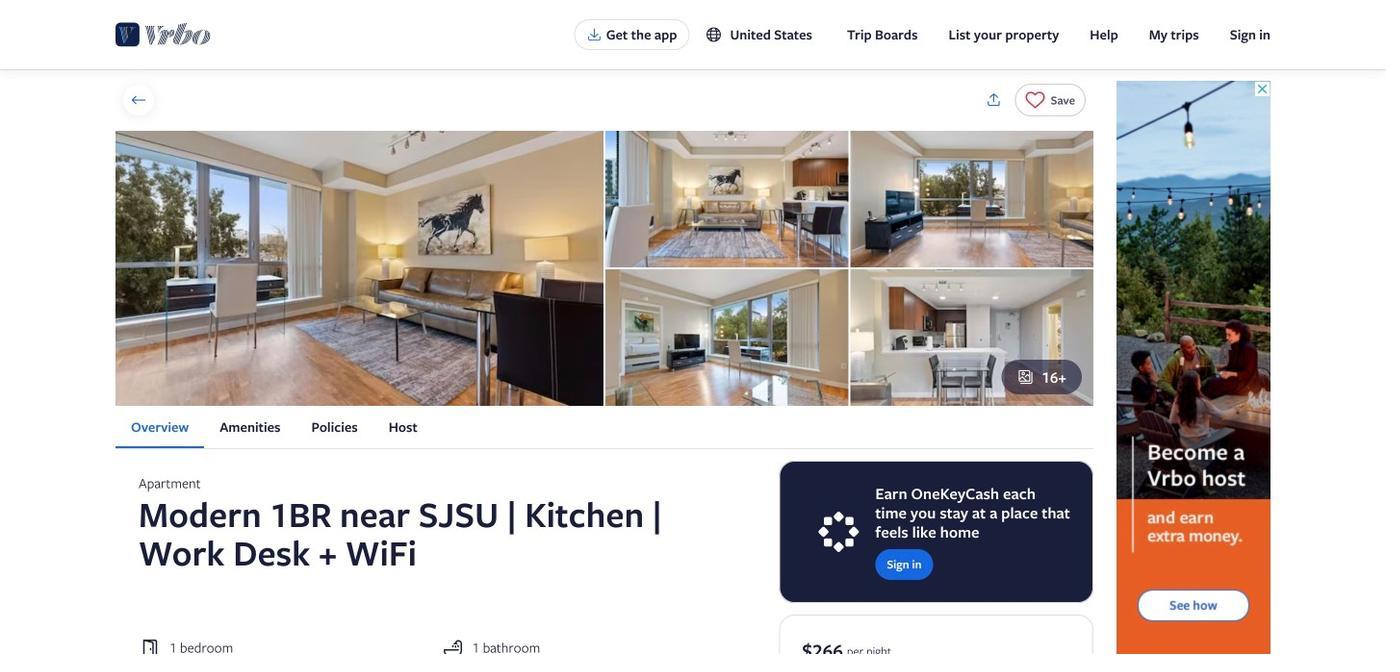 Task type: vqa. For each thing, say whether or not it's contained in the screenshot.
Downtown San Jose San Jose 1 Bedroom Dining Room image
yes



Task type: describe. For each thing, give the bounding box(es) containing it.
downtown san jose san jose 1 bedroom dining room image
[[850, 270, 1093, 406]]

see all properties image
[[130, 91, 147, 109]]

downtown san jose san jose 1 bedroom image
[[850, 131, 1093, 268]]

small image
[[705, 26, 722, 43]]

vrbo logo image
[[116, 19, 211, 50]]

download the app button image
[[587, 27, 602, 42]]



Task type: locate. For each thing, give the bounding box(es) containing it.
downtown san jose san jose 1 bedroom living room image
[[116, 131, 604, 406], [605, 131, 848, 268], [605, 270, 848, 406]]

list
[[116, 406, 1093, 449]]

share image
[[985, 91, 1003, 109]]

show all 16 images image
[[1017, 369, 1034, 386]]



